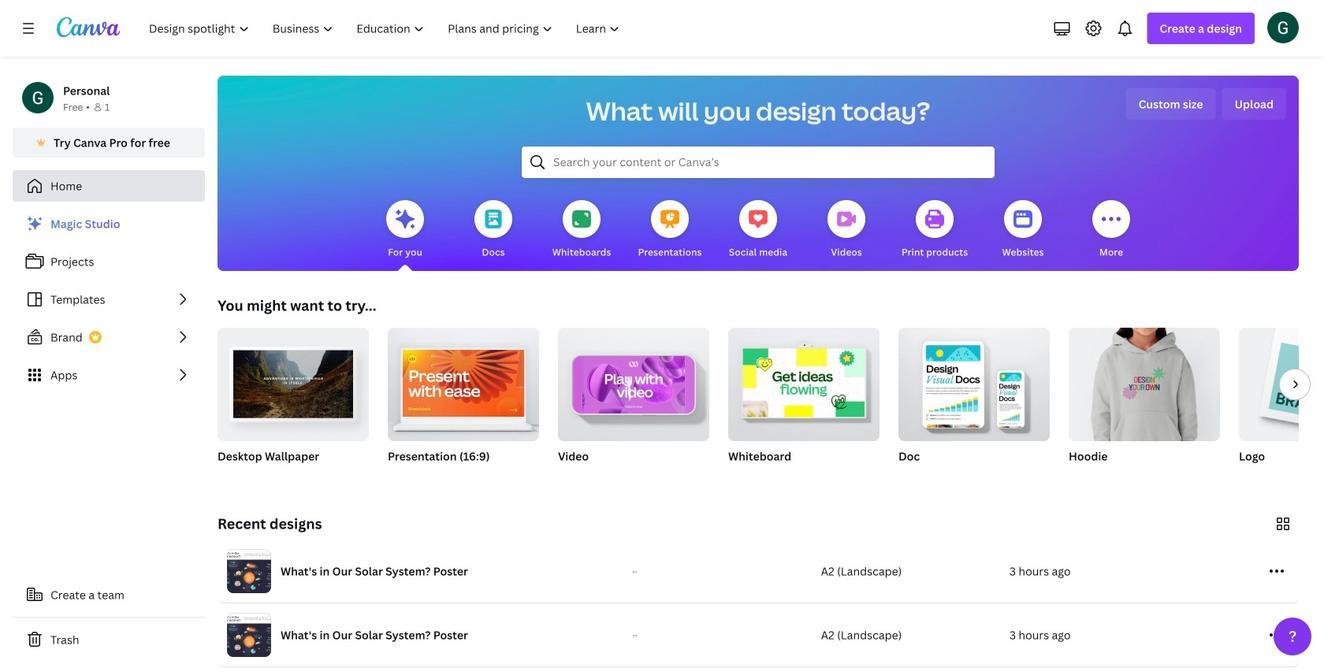 Task type: describe. For each thing, give the bounding box(es) containing it.
top level navigation element
[[139, 13, 633, 44]]



Task type: locate. For each thing, give the bounding box(es) containing it.
greg robinson image
[[1268, 12, 1299, 43]]

group
[[218, 322, 369, 484], [218, 322, 369, 441], [388, 322, 539, 484], [388, 322, 539, 441], [558, 322, 709, 484], [558, 322, 709, 441], [728, 322, 880, 484], [728, 322, 880, 441], [899, 328, 1050, 484], [899, 328, 1050, 441], [1069, 328, 1220, 484], [1239, 328, 1324, 484]]

Search search field
[[553, 147, 963, 177]]

None search field
[[522, 147, 995, 178]]

list
[[13, 208, 205, 391]]



Task type: vqa. For each thing, say whether or not it's contained in the screenshot.
Greg Robinson image
yes



